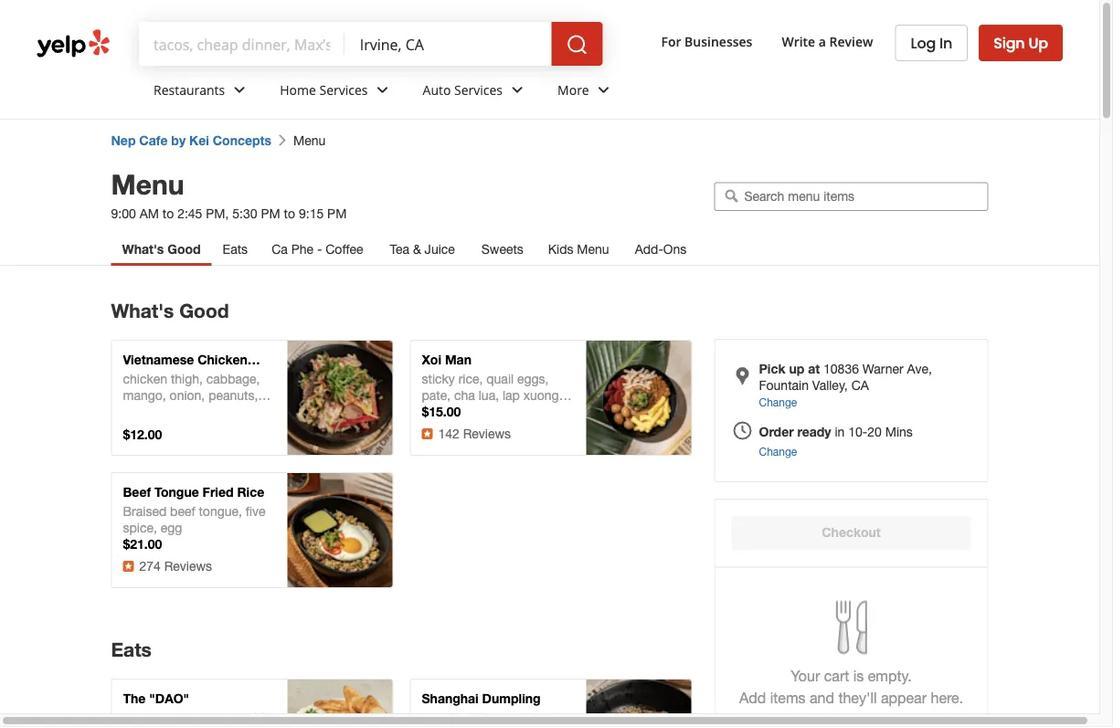 Task type: describe. For each thing, give the bounding box(es) containing it.
reviews for 142 reviews
[[463, 427, 511, 442]]

cart for sticky rice, quail eggs, pate, cha lua, lap xuong, omelette, pork floss, scallion oil, peanuts
[[648, 382, 672, 397]]

24 chevron down v2 image for restaurants
[[229, 79, 251, 101]]

  text field
[[360, 34, 537, 54]]

oil, inside the "dao" potato espuma, sous vide egg, truffle oil, toast
[[188, 727, 204, 728]]

oil, inside 'xoi man sticky rice, quail eggs, pate, cha lua, lap xuong, omelette, pork floss, scallion oil, peanuts'
[[469, 421, 485, 436]]

log in link
[[896, 25, 969, 61]]

change button for pick up at
[[759, 394, 798, 411]]

1 vertical spatial what's
[[111, 299, 174, 322]]

log
[[911, 33, 936, 53]]

chicken
[[198, 352, 248, 368]]

auto
[[423, 81, 451, 98]]

vietnamese chicken salad
[[123, 352, 248, 384]]

sign up
[[994, 32, 1049, 53]]

toast
[[208, 727, 237, 728]]

add for chicken thigh, cabbage, mango, onion, peanuts, fish sauce dressing
[[307, 382, 330, 397]]

eats inside tab list
[[223, 242, 248, 257]]

search image
[[566, 34, 588, 56]]

espuma,
[[164, 711, 213, 726]]

pick
[[759, 362, 786, 377]]

good inside tab list
[[168, 242, 201, 257]]

kids menu
[[548, 242, 610, 257]]

tea & juice
[[390, 242, 455, 257]]

10836
[[824, 362, 859, 377]]

checkout button
[[732, 517, 972, 551]]

24 cart image
[[329, 399, 351, 421]]

add-
[[635, 242, 664, 257]]

add to cart for chicken thigh, cabbage, mango, onion, peanuts, fish sauce dressing
[[307, 382, 373, 397]]

sign up link
[[979, 25, 1063, 61]]

man
[[445, 352, 472, 368]]

add for braised beef tongue, five spice, egg
[[307, 515, 330, 530]]

add for sticky rice, quail eggs, pate, cha lua, lap xuong, omelette, pork floss, scallion oil, peanuts
[[606, 382, 629, 397]]

274
[[139, 559, 161, 574]]

auto services link
[[408, 66, 543, 119]]

kids
[[548, 242, 574, 257]]

home services link
[[265, 66, 408, 119]]

home
[[280, 81, 316, 98]]

dressing
[[184, 405, 233, 420]]

menu 9:00 am to 2:45 pm, 5:30 pm to 9:15 pm
[[111, 167, 347, 221]]

peanuts,
[[209, 388, 258, 403]]

in
[[835, 424, 845, 439]]

sticky
[[422, 372, 455, 387]]

mango,
[[123, 388, 166, 403]]

eggs,
[[518, 372, 549, 387]]

cart for chicken thigh, cabbage, mango, onion, peanuts, fish sauce dressing
[[349, 382, 373, 397]]

sign
[[994, 32, 1026, 53]]

ons
[[664, 242, 687, 257]]

peanuts
[[489, 421, 535, 436]]

menu inside tab list
[[577, 242, 610, 257]]

10836 warner ave, fountain valley, ca
[[759, 362, 932, 393]]

salad
[[123, 369, 157, 384]]

the "dao" potato espuma, sous vide egg, truffle oil, toast
[[123, 692, 271, 728]]

Search menu items text field
[[745, 188, 980, 205]]

shrimp,
[[463, 711, 506, 726]]

auto services
[[423, 81, 503, 98]]

lap
[[503, 388, 520, 403]]

spicy
[[540, 711, 570, 726]]

shanghai dumpling pork & shrimp, mala spicy sauce
[[422, 692, 570, 728]]

5:30
[[233, 206, 257, 221]]

pm,
[[206, 206, 229, 221]]

appear
[[881, 690, 927, 707]]

phe
[[291, 242, 314, 257]]

empty.
[[868, 668, 912, 685]]

five
[[246, 504, 266, 519]]

braised
[[123, 504, 167, 519]]

24 chevron down v2 image for more
[[593, 79, 615, 101]]

& inside shanghai dumpling pork & shrimp, mala spicy sauce
[[451, 711, 459, 726]]

$15.00
[[422, 405, 461, 420]]

truffle
[[152, 727, 184, 728]]

tacos, cheap dinner, Max's text field
[[154, 34, 331, 54]]

pick up at
[[759, 362, 820, 377]]

order ready in 10-20 mins
[[759, 424, 913, 439]]

change for pick up at
[[759, 396, 798, 409]]

sweets
[[482, 242, 524, 257]]

quail
[[487, 372, 514, 387]]

am
[[140, 206, 159, 221]]

omelette,
[[422, 405, 475, 420]]

warner
[[863, 362, 904, 377]]

for
[[661, 33, 682, 50]]

checkout
[[822, 525, 881, 540]]

beef tongue fried rice braised beef tongue, five spice, egg
[[123, 485, 266, 536]]

your cart is empty. add items and they'll appear here.
[[740, 668, 964, 707]]

what's inside tab list
[[122, 242, 164, 257]]

chicken
[[123, 372, 167, 387]]

vietnamese
[[123, 352, 194, 368]]

2 pm from the left
[[327, 206, 347, 221]]

items
[[771, 690, 806, 707]]

"dao"
[[149, 692, 189, 707]]

menu for menu
[[294, 133, 326, 148]]

onion,
[[170, 388, 205, 403]]

write a review
[[782, 33, 874, 50]]

24 chevron down v2 image for auto services
[[507, 79, 529, 101]]

potato
[[123, 711, 160, 726]]

sous
[[217, 711, 244, 726]]

pork inside 'xoi man sticky rice, quail eggs, pate, cha lua, lap xuong, omelette, pork floss, scallion oil, peanuts'
[[479, 405, 505, 420]]

valley,
[[813, 378, 848, 393]]

review
[[830, 33, 874, 50]]

dumpling
[[482, 692, 541, 707]]

pate,
[[422, 388, 451, 403]]

cabbage,
[[206, 372, 260, 387]]

kei
[[189, 133, 209, 148]]

is
[[854, 668, 864, 685]]

good inside menu
[[179, 299, 229, 322]]



Task type: locate. For each thing, give the bounding box(es) containing it.
spice,
[[123, 521, 157, 536]]

2 services from the left
[[454, 81, 503, 98]]

9:00
[[111, 206, 136, 221]]

sauce inside chicken thigh, cabbage, mango, onion, peanuts, fish sauce dressing
[[147, 405, 181, 420]]

what's up vietnamese on the left
[[111, 299, 174, 322]]

24 chevron down v2 image
[[229, 79, 251, 101], [372, 79, 394, 101]]

1 services from the left
[[320, 81, 368, 98]]

0 vertical spatial eats
[[223, 242, 248, 257]]

up
[[789, 362, 805, 377]]

ca
[[272, 242, 288, 257]]

xoi man sticky rice, quail eggs, pate, cha lua, lap xuong, omelette, pork floss, scallion oil, peanuts
[[422, 352, 563, 436]]

change button for order ready
[[759, 443, 798, 460]]

0 horizontal spatial sauce
[[147, 405, 181, 420]]

0 vertical spatial pork
[[479, 405, 505, 420]]

2:45
[[178, 206, 202, 221]]

24 chevron down v2 image inside home services link
[[372, 79, 394, 101]]

1 24 chevron down v2 image from the left
[[229, 79, 251, 101]]

0 vertical spatial change
[[759, 396, 798, 409]]

reviews right 142
[[463, 427, 511, 442]]

pork down lua,
[[479, 405, 505, 420]]

lua,
[[479, 388, 499, 403]]

to
[[163, 206, 174, 221], [284, 206, 295, 221], [334, 382, 345, 397], [633, 382, 644, 397], [334, 515, 345, 530]]

order
[[759, 424, 794, 439]]

change button
[[759, 394, 798, 411], [759, 443, 798, 460]]

0 vertical spatial sauce
[[147, 405, 181, 420]]

1 horizontal spatial reviews
[[463, 427, 511, 442]]

0 vertical spatial change button
[[759, 394, 798, 411]]

change
[[759, 396, 798, 409], [759, 445, 798, 458]]

None search field
[[139, 22, 625, 66]]

reviews right 274 on the bottom left of the page
[[164, 559, 212, 574]]

1 horizontal spatial 24 chevron down v2 image
[[372, 79, 394, 101]]

for businesses
[[661, 33, 753, 50]]

24 chevron down v2 image
[[507, 79, 529, 101], [593, 79, 615, 101]]

search image
[[566, 34, 588, 56]]

0 vertical spatial 24 cart image
[[628, 399, 650, 421]]

1 vertical spatial &
[[451, 711, 459, 726]]

0 horizontal spatial eats
[[111, 639, 152, 662]]

menu inside menu 9:00 am to 2:45 pm, 5:30 pm to 9:15 pm
[[111, 167, 184, 200]]

1 vertical spatial menu
[[111, 167, 184, 200]]

write a review link
[[775, 25, 881, 58]]

24 chevron down v2 image for home services
[[372, 79, 394, 101]]

what's good inside menu
[[111, 299, 229, 322]]

scallion
[[422, 421, 465, 436]]

reviews for 274 reviews
[[164, 559, 212, 574]]

1 vertical spatial pork
[[422, 711, 448, 726]]

1 horizontal spatial menu
[[294, 133, 326, 148]]

what's good down am
[[122, 242, 201, 257]]

0 vertical spatial reviews
[[463, 427, 511, 442]]

24 chevron down v2 image right "auto services"
[[507, 79, 529, 101]]

24 chevron down v2 image right 'more'
[[593, 79, 615, 101]]

what's good up vietnamese on the left
[[111, 299, 229, 322]]

0 horizontal spatial oil,
[[188, 727, 204, 728]]

services for auto services
[[454, 81, 503, 98]]

142 reviews
[[438, 427, 511, 442]]

0 vertical spatial what's
[[122, 242, 164, 257]]

egg
[[161, 521, 182, 536]]

change for order ready
[[759, 445, 798, 458]]

20
[[868, 424, 882, 439]]

cart
[[349, 382, 373, 397], [648, 382, 672, 397], [349, 515, 373, 530]]

floss,
[[508, 405, 539, 420]]

pork down shanghai
[[422, 711, 448, 726]]

chicken thigh, cabbage, mango, onion, peanuts, fish sauce dressing
[[123, 372, 260, 420]]

services right auto
[[454, 81, 503, 98]]

1 vertical spatial what's good
[[111, 299, 229, 322]]

change button down "fountain"
[[759, 394, 798, 411]]

what's good inside tab list
[[122, 242, 201, 257]]

& down shanghai
[[451, 711, 459, 726]]

menu
[[111, 283, 709, 728]]

menu down home
[[294, 133, 326, 148]]

services
[[320, 81, 368, 98], [454, 81, 503, 98]]

eats
[[223, 242, 248, 257], [111, 639, 152, 662]]

cart for braised beef tongue, five spice, egg
[[349, 515, 373, 530]]

tea
[[390, 242, 410, 257]]

1 horizontal spatial 24 cart image
[[628, 399, 650, 421]]

ca phe - coffee
[[272, 242, 363, 257]]

24 chevron down v2 image inside auto services link
[[507, 79, 529, 101]]

0 horizontal spatial services
[[320, 81, 368, 98]]

0 horizontal spatial pork
[[422, 711, 448, 726]]

1 vertical spatial change button
[[759, 443, 798, 460]]

1 horizontal spatial 24 chevron down v2 image
[[593, 79, 615, 101]]

2 24 chevron down v2 image from the left
[[372, 79, 394, 101]]

add inside your cart is empty. add items and they'll appear here.
[[740, 690, 767, 707]]

0 horizontal spatial 24 chevron down v2 image
[[229, 79, 251, 101]]

to for beef tongue fried rice
[[334, 515, 345, 530]]

add to cart for sticky rice, quail eggs, pate, cha lua, lap xuong, omelette, pork floss, scallion oil, peanuts
[[606, 382, 672, 397]]

2 vertical spatial menu
[[577, 242, 610, 257]]

businesses
[[685, 33, 753, 50]]

change down "fountain"
[[759, 396, 798, 409]]

add right the xuong,
[[606, 382, 629, 397]]

9:15
[[299, 206, 324, 221]]

to for vietnamese chicken salad
[[334, 382, 345, 397]]

1 horizontal spatial sauce
[[422, 727, 456, 728]]

1 vertical spatial reviews
[[164, 559, 212, 574]]

pm
[[261, 206, 280, 221], [327, 206, 347, 221]]

more
[[558, 81, 589, 98]]

pork inside shanghai dumpling pork & shrimp, mala spicy sauce
[[422, 711, 448, 726]]

1 horizontal spatial eats
[[223, 242, 248, 257]]

xoi
[[422, 352, 442, 368]]

menu right the kids
[[577, 242, 610, 257]]

add-ons
[[635, 242, 687, 257]]

274 reviews
[[139, 559, 212, 574]]

24 cart image
[[628, 399, 650, 421], [329, 532, 351, 554]]

xuong,
[[524, 388, 563, 403]]

fried
[[203, 485, 234, 500]]

ca
[[852, 378, 869, 393]]

cafe
[[139, 133, 168, 148]]

fish
[[123, 405, 143, 420]]

0 vertical spatial &
[[413, 242, 421, 257]]

reviews
[[463, 427, 511, 442], [164, 559, 212, 574]]

in
[[940, 33, 953, 53]]

vide
[[247, 711, 271, 726]]

cart
[[824, 668, 850, 685]]

1 horizontal spatial pork
[[479, 405, 505, 420]]

sauce inside shanghai dumpling pork & shrimp, mala spicy sauce
[[422, 727, 456, 728]]

menu for menu 9:00 am to 2:45 pm, 5:30 pm to 9:15 pm
[[111, 167, 184, 200]]

good down 2:45
[[168, 242, 201, 257]]

sauce for mango,
[[147, 405, 181, 420]]

oil,
[[469, 421, 485, 436], [188, 727, 204, 728]]

rice,
[[459, 372, 483, 387]]

24 cart image for sticky rice, quail eggs, pate, cha lua, lap xuong, omelette, pork floss, scallion oil, peanuts
[[628, 399, 650, 421]]

oil, right 142
[[469, 421, 485, 436]]

0 horizontal spatial 24 cart image
[[329, 532, 351, 554]]

mala
[[509, 711, 537, 726]]

menu containing what's good
[[111, 283, 709, 728]]

1 change button from the top
[[759, 394, 798, 411]]

tab list containing what's good
[[111, 233, 767, 266]]

0 vertical spatial what's good
[[122, 242, 201, 257]]

0 vertical spatial good
[[168, 242, 201, 257]]

sauce down shanghai
[[422, 727, 456, 728]]

coffee
[[326, 242, 363, 257]]

1 horizontal spatial &
[[451, 711, 459, 726]]

they'll
[[839, 690, 877, 707]]

1 vertical spatial change
[[759, 445, 798, 458]]

good up chicken
[[179, 299, 229, 322]]

&
[[413, 242, 421, 257], [451, 711, 459, 726]]

1 vertical spatial good
[[179, 299, 229, 322]]

add left items
[[740, 690, 767, 707]]

1 vertical spatial sauce
[[422, 727, 456, 728]]

1 horizontal spatial pm
[[327, 206, 347, 221]]

1 change from the top
[[759, 396, 798, 409]]

eats up the
[[111, 639, 152, 662]]

cha
[[454, 388, 475, 403]]

the
[[123, 692, 146, 707]]

add to cart
[[307, 382, 373, 397], [606, 382, 672, 397], [307, 515, 373, 530]]

sauce for &
[[422, 727, 456, 728]]

24 chevron down v2 image inside restaurants link
[[229, 79, 251, 101]]

egg,
[[123, 727, 148, 728]]

0 horizontal spatial &
[[413, 242, 421, 257]]

1 24 chevron down v2 image from the left
[[507, 79, 529, 101]]

24 chevron down v2 image left auto
[[372, 79, 394, 101]]

restaurants
[[154, 81, 225, 98]]

tab list
[[111, 233, 767, 266]]

1 vertical spatial 24 cart image
[[329, 532, 351, 554]]

more link
[[543, 66, 630, 119]]

write
[[782, 33, 816, 50]]

1 horizontal spatial services
[[454, 81, 503, 98]]

change down order
[[759, 445, 798, 458]]

by
[[171, 133, 186, 148]]

mins
[[886, 424, 913, 439]]

$12.00
[[123, 427, 162, 443]]

0 vertical spatial menu
[[294, 133, 326, 148]]

log in
[[911, 33, 953, 53]]

1 vertical spatial oil,
[[188, 727, 204, 728]]

24 chevron down v2 image down tacos, cheap dinner, max's text field
[[229, 79, 251, 101]]

24 chevron down v2 image inside more link
[[593, 79, 615, 101]]

0 horizontal spatial 24 chevron down v2 image
[[507, 79, 529, 101]]

add to cart for braised beef tongue, five spice, egg
[[307, 515, 373, 530]]

what's down am
[[122, 242, 164, 257]]

& right "tea"
[[413, 242, 421, 257]]

sauce down the mango,
[[147, 405, 181, 420]]

1 horizontal spatial oil,
[[469, 421, 485, 436]]

change button down order
[[759, 443, 798, 460]]

services right home
[[320, 81, 368, 98]]

menu up am
[[111, 167, 184, 200]]

ave,
[[908, 362, 932, 377]]

services for home services
[[320, 81, 368, 98]]

what's
[[122, 242, 164, 257], [111, 299, 174, 322]]

2 change from the top
[[759, 445, 798, 458]]

and
[[810, 690, 835, 707]]

0 horizontal spatial reviews
[[164, 559, 212, 574]]

10-
[[849, 424, 868, 439]]

oil, down espuma, on the bottom left of the page
[[188, 727, 204, 728]]

0 horizontal spatial menu
[[111, 167, 184, 200]]

a
[[819, 33, 827, 50]]

thigh,
[[171, 372, 203, 387]]

2 change button from the top
[[759, 443, 798, 460]]

nep
[[111, 133, 136, 148]]

add right five
[[307, 515, 330, 530]]

add up 24 cart image
[[307, 382, 330, 397]]

rice
[[237, 485, 264, 500]]

2 horizontal spatial menu
[[577, 242, 610, 257]]

nep cafe by kei concepts
[[111, 133, 272, 148]]

to for xoi man
[[633, 382, 644, 397]]

address, neighborhood, city, state or zip text field
[[360, 34, 537, 54]]

0 vertical spatial oil,
[[469, 421, 485, 436]]

nep cafe by kei concepts link
[[111, 133, 272, 148]]

2 24 chevron down v2 image from the left
[[593, 79, 615, 101]]

0 horizontal spatial pm
[[261, 206, 280, 221]]

1 pm from the left
[[261, 206, 280, 221]]

what's good
[[122, 242, 201, 257], [111, 299, 229, 322]]

eats down 5:30
[[223, 242, 248, 257]]

eats inside menu
[[111, 639, 152, 662]]

1 vertical spatial eats
[[111, 639, 152, 662]]

pm right 5:30
[[261, 206, 280, 221]]

  text field
[[154, 34, 331, 54]]

24 cart image for braised beef tongue, five spice, egg
[[329, 532, 351, 554]]

pm right 9:15
[[327, 206, 347, 221]]

here.
[[931, 690, 964, 707]]



Task type: vqa. For each thing, say whether or not it's contained in the screenshot.
4th TX from the top of the page
no



